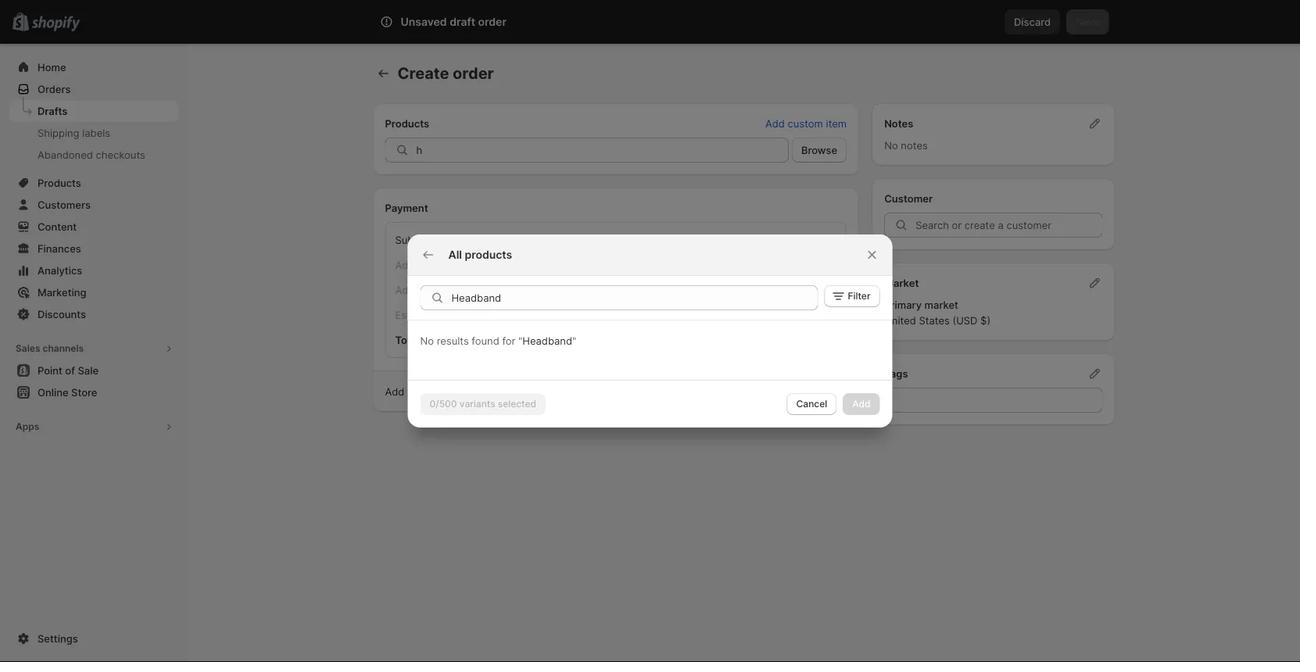 Task type: describe. For each thing, give the bounding box(es) containing it.
to
[[457, 386, 466, 398]]

total
[[515, 386, 537, 398]]

orders
[[38, 83, 71, 95]]

abandoned checkouts link
[[9, 144, 178, 166]]

abandoned checkouts
[[38, 149, 145, 161]]

add for add a product to calculate total and view payment options.
[[385, 386, 405, 398]]

$0.00 for not calculated
[[809, 309, 837, 321]]

Search products text field
[[452, 286, 819, 311]]

calculate
[[469, 386, 512, 398]]

results
[[437, 335, 469, 347]]

sales
[[16, 343, 40, 354]]

shopify image
[[31, 16, 80, 32]]

payment
[[385, 202, 428, 214]]

headband
[[523, 335, 573, 347]]

apps
[[16, 421, 39, 433]]

settings
[[38, 633, 78, 645]]

primary
[[885, 299, 922, 311]]

add a product to calculate total and view payment options.
[[385, 386, 669, 398]]

subtotal
[[395, 234, 436, 246]]

notes
[[885, 117, 914, 129]]

browse
[[802, 144, 838, 156]]

settings link
[[9, 628, 178, 650]]

all
[[449, 248, 462, 262]]

notes
[[901, 139, 928, 151]]

item
[[827, 117, 847, 129]]

options.
[[630, 386, 669, 398]]

all products dialog
[[0, 235, 1301, 428]]

cancel
[[797, 399, 828, 410]]

—
[[536, 284, 546, 296]]

abandoned
[[38, 149, 93, 161]]

home link
[[9, 56, 178, 78]]

products
[[465, 248, 513, 262]]

a
[[408, 386, 413, 398]]

draft
[[450, 15, 476, 29]]

(usd
[[953, 314, 978, 327]]

tags
[[885, 368, 909, 380]]

browse button
[[792, 138, 847, 163]]

view
[[560, 386, 583, 398]]

drafts
[[38, 105, 68, 117]]

customer
[[885, 192, 933, 205]]

discard link
[[1005, 9, 1061, 34]]

total
[[395, 334, 420, 346]]

payment
[[585, 386, 627, 398]]

market
[[885, 277, 919, 289]]

add custom item button
[[756, 113, 857, 135]]

calculated
[[556, 309, 605, 321]]

united
[[885, 314, 917, 327]]



Task type: locate. For each thing, give the bounding box(es) containing it.
0 horizontal spatial add
[[385, 386, 405, 398]]

discounts
[[38, 308, 86, 320]]

filter
[[848, 291, 871, 302]]

order right the create on the left
[[453, 64, 494, 83]]

0 vertical spatial no
[[885, 139, 899, 151]]

order right draft
[[478, 15, 507, 29]]

not
[[536, 309, 553, 321]]

search button
[[424, 9, 877, 34]]

all products
[[449, 248, 513, 262]]

discounts link
[[9, 304, 178, 325]]

no inside 'all products' dialog
[[420, 335, 434, 347]]

create order
[[398, 64, 494, 83]]

" down not calculated
[[573, 335, 577, 347]]

market
[[925, 299, 959, 311]]

discard
[[1015, 16, 1052, 28]]

no left notes
[[885, 139, 899, 151]]

0 horizontal spatial no
[[420, 335, 434, 347]]

for
[[503, 335, 516, 347]]

filter button
[[825, 286, 880, 307]]

and
[[540, 386, 558, 398]]

1 vertical spatial no
[[420, 335, 434, 347]]

add inside button
[[766, 117, 785, 129]]

1 vertical spatial $0.00
[[809, 284, 837, 296]]

home
[[38, 61, 66, 73]]

$0.00 down filter dropdown button
[[809, 309, 837, 321]]

no
[[885, 139, 899, 151], [420, 335, 434, 347]]

0 vertical spatial $0.00
[[809, 234, 837, 246]]

shipping labels link
[[9, 122, 178, 144]]

0 vertical spatial add
[[766, 117, 785, 129]]

no for no notes
[[885, 139, 899, 151]]

shipping labels
[[38, 127, 110, 139]]

2 vertical spatial $0.00
[[809, 309, 837, 321]]

1 horizontal spatial no
[[885, 139, 899, 151]]

add custom item
[[766, 117, 847, 129]]

apps button
[[9, 416, 178, 438]]

sales channels button
[[9, 338, 178, 360]]

no for no results found for " headband "
[[420, 335, 434, 347]]

1 $0.00 from the top
[[809, 234, 837, 246]]

0 vertical spatial order
[[478, 15, 507, 29]]

search
[[449, 16, 482, 28]]

primary market united states (usd $)
[[885, 299, 991, 327]]

2 $0.00 from the top
[[809, 284, 837, 296]]

$)
[[981, 314, 991, 327]]

$0.00 left filter at top
[[809, 284, 837, 296]]

add for add custom item
[[766, 117, 785, 129]]

sales channels
[[16, 343, 84, 354]]

3 $0.00 from the top
[[809, 309, 837, 321]]

not calculated
[[536, 309, 605, 321]]

1 vertical spatial order
[[453, 64, 494, 83]]

labels
[[82, 127, 110, 139]]

"
[[519, 335, 523, 347], [573, 335, 577, 347]]

found
[[472, 335, 500, 347]]

add left custom
[[766, 117, 785, 129]]

unsaved
[[401, 15, 447, 29]]

1 horizontal spatial "
[[573, 335, 577, 347]]

order
[[478, 15, 507, 29], [453, 64, 494, 83]]

1 horizontal spatial add
[[766, 117, 785, 129]]

create
[[398, 64, 449, 83]]

shipping
[[38, 127, 79, 139]]

channels
[[43, 343, 84, 354]]

product
[[416, 386, 454, 398]]

$0.00 up filter dropdown button
[[809, 234, 837, 246]]

products
[[385, 117, 430, 129]]

1 " from the left
[[519, 335, 523, 347]]

no notes
[[885, 139, 928, 151]]

states
[[920, 314, 950, 327]]

add left a
[[385, 386, 405, 398]]

2 " from the left
[[573, 335, 577, 347]]

" right for
[[519, 335, 523, 347]]

add
[[766, 117, 785, 129], [385, 386, 405, 398]]

0 horizontal spatial "
[[519, 335, 523, 347]]

1 vertical spatial add
[[385, 386, 405, 398]]

unsaved draft order
[[401, 15, 507, 29]]

checkouts
[[96, 149, 145, 161]]

no right total in the bottom left of the page
[[420, 335, 434, 347]]

orders link
[[9, 78, 178, 100]]

$0.00
[[809, 234, 837, 246], [809, 284, 837, 296], [809, 309, 837, 321]]

no results found for " headband "
[[420, 335, 577, 347]]

custom
[[788, 117, 824, 129]]

cancel button
[[787, 393, 837, 415]]

$0.00 for —
[[809, 284, 837, 296]]

drafts link
[[9, 100, 178, 122]]



Task type: vqa. For each thing, say whether or not it's contained in the screenshot.
—
yes



